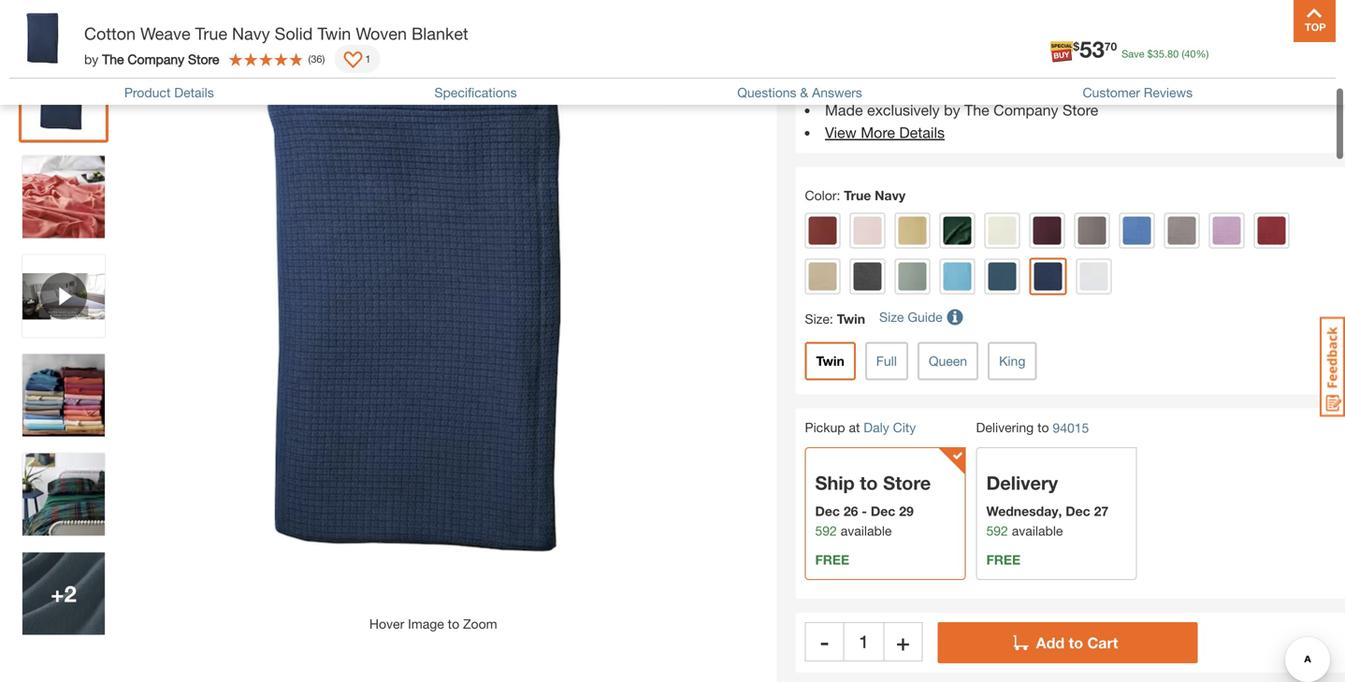 Task type: vqa. For each thing, say whether or not it's contained in the screenshot.
the left Company
yes



Task type: describe. For each thing, give the bounding box(es) containing it.
teal image
[[989, 263, 1017, 291]]

80
[[1168, 48, 1179, 60]]

queen button
[[918, 342, 979, 380]]

where fashion meets function—add a splash of warmth to your bed crafted of cotton—soft, durable, and perfect for year-round use made exclusively by the company store view more details
[[825, 56, 1278, 141]]

1
[[365, 53, 371, 65]]

add to cart
[[1037, 634, 1119, 652]]

and
[[1047, 79, 1072, 96]]

durable,
[[988, 79, 1043, 96]]

+ for + 2
[[51, 580, 64, 607]]

daly
[[864, 420, 890, 435]]

image
[[408, 616, 444, 632]]

fashion
[[873, 56, 921, 74]]

to inside the where fashion meets function—add a splash of warmth to your bed crafted of cotton—soft, durable, and perfect for year-round use made exclusively by the company store view more details
[[1201, 56, 1214, 74]]

meets
[[925, 56, 966, 74]]

hover
[[370, 616, 404, 632]]

hover image to zoom
[[370, 616, 497, 632]]

0 horizontal spatial details
[[174, 85, 214, 100]]

size for size guide
[[880, 309, 904, 325]]

questions & answers
[[738, 85, 863, 100]]

delivering
[[977, 420, 1034, 435]]

splash
[[1082, 56, 1125, 74]]

city
[[893, 420, 916, 435]]

customer
[[1083, 85, 1141, 100]]

more
[[861, 124, 896, 141]]

marine blue image
[[1123, 217, 1152, 245]]

queen
[[929, 353, 968, 369]]

questions
[[738, 85, 797, 100]]

%)
[[1196, 48, 1209, 60]]

details inside the where fashion meets function—add a splash of warmth to your bed crafted of cotton—soft, durable, and perfect for year-round use made exclusively by the company store view more details
[[900, 124, 945, 141]]

where
[[825, 56, 868, 74]]

&
[[801, 85, 809, 100]]

0 vertical spatial twin
[[318, 23, 351, 44]]

dark green image
[[944, 217, 972, 245]]

store inside ship to store dec 26 - dec 29 592 available
[[883, 472, 931, 494]]

$ 53 70
[[1074, 36, 1117, 62]]

the company store bed blankets ko33 t true navy 64.0 image
[[22, 57, 105, 139]]

cotton weave true navy solid twin woven blanket
[[84, 23, 469, 44]]

wednesday,
[[987, 503, 1063, 519]]

perfect
[[1076, 79, 1123, 96]]

592 inside delivery wednesday, dec 27 592 available
[[987, 523, 1009, 539]]

53
[[1080, 36, 1105, 62]]

+ 2
[[51, 580, 77, 607]]

592 inside ship to store dec 26 - dec 29 592 available
[[816, 523, 837, 539]]

1 horizontal spatial $
[[1148, 48, 1154, 60]]

red image
[[1258, 217, 1286, 245]]

pickup
[[805, 420, 846, 435]]

company inside the where fashion meets function—add a splash of warmth to your bed crafted of cotton—soft, durable, and perfect for year-round use made exclusively by the company store view more details
[[994, 101, 1059, 119]]

the company store bed blankets ko33 t true navy 1d.4 image
[[22, 553, 105, 635]]

delivering to 94015
[[977, 420, 1090, 436]]

to inside button
[[448, 616, 460, 632]]

daly city button
[[864, 420, 916, 435]]

color
[[805, 188, 837, 203]]

: for color
[[837, 188, 841, 203]]

slate gray image
[[854, 263, 882, 291]]

add
[[1037, 634, 1065, 652]]

)
[[322, 53, 325, 65]]

delivery
[[987, 472, 1059, 494]]

save $ 35 . 80 ( 40 %)
[[1122, 48, 1209, 60]]

sand image
[[809, 263, 837, 291]]

35
[[1154, 48, 1165, 60]]

the company store bed blankets ko33 t true navy 40.2 image
[[22, 354, 105, 437]]

view more details link
[[825, 124, 945, 141]]

twin inside button
[[816, 353, 845, 369]]

dec inside delivery wednesday, dec 27 592 available
[[1066, 503, 1091, 519]]

add to cart button
[[938, 622, 1198, 663]]

70
[[1105, 40, 1117, 53]]

thyme image
[[899, 263, 927, 291]]

warmth
[[1147, 56, 1197, 74]]

0 horizontal spatial (
[[308, 53, 311, 65]]

2
[[64, 580, 77, 607]]

at
[[849, 420, 860, 435]]

display image
[[344, 51, 363, 70]]

mineral gray image
[[1168, 217, 1196, 245]]

free for wednesday,
[[987, 552, 1021, 568]]

use
[[1226, 79, 1250, 96]]

hover image to zoom button
[[153, 53, 714, 634]]

40
[[1185, 48, 1196, 60]]

navy for :
[[875, 188, 906, 203]]

1 button
[[334, 45, 380, 73]]

pale lilac image
[[1213, 217, 1241, 245]]

: for size
[[830, 311, 834, 327]]

feedback link image
[[1320, 316, 1346, 417]]

for
[[1128, 79, 1146, 96]]

size for size : twin
[[805, 311, 830, 327]]

by the company store
[[84, 51, 219, 67]]

- inside 'button'
[[821, 628, 829, 655]]

cart
[[1088, 634, 1119, 652]]

crafted
[[825, 79, 875, 96]]

merlot image
[[1034, 217, 1062, 245]]

mocha image
[[1079, 217, 1107, 245]]

color : true navy
[[805, 188, 906, 203]]

1 horizontal spatial (
[[1182, 48, 1185, 60]]

bed
[[1252, 56, 1278, 74]]

0 vertical spatial store
[[188, 51, 219, 67]]

king button
[[988, 342, 1037, 380]]

cotton—soft,
[[897, 79, 984, 96]]

specifications
[[435, 85, 517, 100]]



Task type: locate. For each thing, give the bounding box(es) containing it.
- right 26
[[862, 503, 867, 519]]

solid
[[275, 23, 313, 44]]

size inside button
[[880, 309, 904, 325]]

1 vertical spatial +
[[897, 628, 910, 655]]

navy
[[232, 23, 270, 44], [875, 188, 906, 203]]

made
[[825, 101, 863, 119]]

product
[[124, 85, 171, 100]]

exclusively
[[868, 101, 940, 119]]

2 vertical spatial store
[[883, 472, 931, 494]]

free for to
[[816, 552, 850, 568]]

company down weave
[[128, 51, 184, 67]]

ship
[[816, 472, 855, 494]]

0 horizontal spatial 592
[[816, 523, 837, 539]]

1 horizontal spatial the
[[965, 101, 990, 119]]

0 vertical spatial company
[[128, 51, 184, 67]]

$
[[1074, 40, 1080, 53], [1148, 48, 1154, 60]]

dec left 26
[[816, 503, 840, 519]]

store down weave
[[188, 51, 219, 67]]

0 vertical spatial by
[[84, 51, 99, 67]]

1 vertical spatial navy
[[875, 188, 906, 203]]

dec left 29
[[871, 503, 896, 519]]

0 horizontal spatial company
[[128, 51, 184, 67]]

1 592 from the left
[[816, 523, 837, 539]]

to for 94015
[[1038, 420, 1050, 435]]

-
[[862, 503, 867, 519], [821, 628, 829, 655]]

navy up butterscotch icon
[[875, 188, 906, 203]]

1 horizontal spatial +
[[897, 628, 910, 655]]

36
[[311, 53, 322, 65]]

size
[[880, 309, 904, 325], [805, 311, 830, 327]]

to right 40
[[1201, 56, 1214, 74]]

1 vertical spatial by
[[944, 101, 961, 119]]

free down 26
[[816, 552, 850, 568]]

by down cotton
[[84, 51, 99, 67]]

the down cotton—soft,
[[965, 101, 990, 119]]

your
[[1218, 56, 1248, 74]]

1 horizontal spatial size
[[880, 309, 904, 325]]

to inside 'button'
[[1069, 634, 1084, 652]]

true for :
[[844, 188, 872, 203]]

2 free from the left
[[987, 552, 1021, 568]]

navy for weave
[[232, 23, 270, 44]]

1 horizontal spatial dec
[[871, 503, 896, 519]]

top button
[[1294, 0, 1336, 42]]

0 horizontal spatial navy
[[232, 23, 270, 44]]

size down sand icon
[[805, 311, 830, 327]]

a
[[1069, 56, 1077, 74]]

product image image
[[14, 9, 75, 70]]

round
[[1183, 79, 1222, 96]]

view
[[825, 124, 857, 141]]

None field
[[845, 622, 884, 662]]

company down durable, on the right of page
[[994, 101, 1059, 119]]

navy left solid
[[232, 23, 270, 44]]

0 vertical spatial true
[[195, 23, 227, 44]]

1 vertical spatial -
[[821, 628, 829, 655]]

$ up the a
[[1074, 40, 1080, 53]]

- button
[[805, 622, 845, 662]]

zoom
[[463, 616, 497, 632]]

answers
[[812, 85, 863, 100]]

ivory image
[[989, 217, 1017, 245]]

twin down slate gray image
[[837, 311, 866, 327]]

white image
[[1080, 263, 1108, 291]]

0 vertical spatial -
[[862, 503, 867, 519]]

94015
[[1053, 420, 1090, 436]]

:
[[837, 188, 841, 203], [830, 311, 834, 327]]

27
[[1095, 503, 1109, 519]]

+ button
[[884, 622, 923, 662]]

0 horizontal spatial store
[[188, 51, 219, 67]]

questions & answers button
[[738, 85, 863, 100], [738, 85, 863, 100]]

store up 29
[[883, 472, 931, 494]]

true right weave
[[195, 23, 227, 44]]

$ left .
[[1148, 48, 1154, 60]]

store down perfect
[[1063, 101, 1099, 119]]

turquoise image
[[944, 263, 972, 291]]

customer reviews
[[1083, 85, 1193, 100]]

cotton
[[84, 23, 136, 44]]

- inside ship to store dec 26 - dec 29 592 available
[[862, 503, 867, 519]]

details down exclusively
[[900, 124, 945, 141]]

1 vertical spatial store
[[1063, 101, 1099, 119]]

to right add
[[1069, 634, 1084, 652]]

0 horizontal spatial -
[[821, 628, 829, 655]]

1 horizontal spatial by
[[944, 101, 961, 119]]

save
[[1122, 48, 1145, 60]]

by
[[84, 51, 99, 67], [944, 101, 961, 119]]

the company store bed blankets ko33 t true navy a0.3 image
[[22, 453, 105, 536]]

3 dec from the left
[[1066, 503, 1091, 519]]

2 dec from the left
[[871, 503, 896, 519]]

full button
[[865, 342, 909, 380]]

blanket
[[412, 23, 469, 44]]

592
[[816, 523, 837, 539], [987, 523, 1009, 539]]

dec left 27
[[1066, 503, 1091, 519]]

1 vertical spatial company
[[994, 101, 1059, 119]]

94015 link
[[1053, 418, 1090, 438]]

twin button
[[805, 342, 856, 380]]

twin
[[318, 23, 351, 44], [837, 311, 866, 327], [816, 353, 845, 369]]

true for weave
[[195, 23, 227, 44]]

.
[[1165, 48, 1168, 60]]

true navy image
[[1035, 263, 1063, 291]]

( 36 )
[[308, 53, 325, 65]]

1 horizontal spatial store
[[883, 472, 931, 494]]

function—add
[[970, 56, 1065, 74]]

available inside ship to store dec 26 - dec 29 592 available
[[841, 523, 892, 539]]

details right product
[[174, 85, 214, 100]]

to inside delivering to 94015
[[1038, 420, 1050, 435]]

1 horizontal spatial :
[[837, 188, 841, 203]]

1 vertical spatial of
[[879, 79, 892, 96]]

to right ship
[[860, 472, 878, 494]]

0 horizontal spatial the
[[102, 51, 124, 67]]

0 horizontal spatial by
[[84, 51, 99, 67]]

product details
[[124, 85, 214, 100]]

0 horizontal spatial available
[[841, 523, 892, 539]]

ship to store dec 26 - dec 29 592 available
[[816, 472, 931, 539]]

1 vertical spatial true
[[844, 188, 872, 203]]

woven
[[356, 23, 407, 44]]

1 horizontal spatial -
[[862, 503, 867, 519]]

1 horizontal spatial true
[[844, 188, 872, 203]]

0 vertical spatial details
[[174, 85, 214, 100]]

1 free from the left
[[816, 552, 850, 568]]

0 horizontal spatial true
[[195, 23, 227, 44]]

free down wednesday,
[[987, 552, 1021, 568]]

the company store bed blankets ko33 t true navy e1.1 image
[[22, 156, 105, 238]]

29
[[900, 503, 914, 519]]

1 vertical spatial :
[[830, 311, 834, 327]]

by inside the where fashion meets function—add a splash of warmth to your bed crafted of cotton—soft, durable, and perfect for year-round use made exclusively by the company store view more details
[[944, 101, 961, 119]]

0 vertical spatial +
[[51, 580, 64, 607]]

twin up )
[[318, 23, 351, 44]]

specifications button
[[435, 85, 517, 100], [435, 85, 517, 100]]

1 horizontal spatial navy
[[875, 188, 906, 203]]

+ inside + button
[[897, 628, 910, 655]]

+
[[51, 580, 64, 607], [897, 628, 910, 655]]

2 vertical spatial twin
[[816, 353, 845, 369]]

0 horizontal spatial size
[[805, 311, 830, 327]]

by down cotton—soft,
[[944, 101, 961, 119]]

to left zoom
[[448, 616, 460, 632]]

592 down ship
[[816, 523, 837, 539]]

reviews
[[1144, 85, 1193, 100]]

+ for +
[[897, 628, 910, 655]]

0 vertical spatial :
[[837, 188, 841, 203]]

size : twin
[[805, 311, 866, 327]]

to left "94015" on the right bottom
[[1038, 420, 1050, 435]]

0 horizontal spatial $
[[1074, 40, 1080, 53]]

( left )
[[308, 53, 311, 65]]

the down cotton
[[102, 51, 124, 67]]

size left guide
[[880, 309, 904, 325]]

1 horizontal spatial company
[[994, 101, 1059, 119]]

- left + button on the bottom right of the page
[[821, 628, 829, 655]]

available down 26
[[841, 523, 892, 539]]

2 horizontal spatial store
[[1063, 101, 1099, 119]]

pickup at daly city
[[805, 420, 916, 435]]

5 stars image
[[19, 2, 101, 17]]

to for store
[[860, 472, 878, 494]]

butterscotch image
[[899, 217, 927, 245]]

size guide button
[[880, 300, 966, 335]]

1 horizontal spatial available
[[1012, 523, 1063, 539]]

1 horizontal spatial free
[[987, 552, 1021, 568]]

dec
[[816, 503, 840, 519], [871, 503, 896, 519], [1066, 503, 1091, 519]]

0 horizontal spatial of
[[879, 79, 892, 96]]

guide
[[908, 309, 943, 325]]

26
[[844, 503, 859, 519]]

to inside ship to store dec 26 - dec 29 592 available
[[860, 472, 878, 494]]

1 dec from the left
[[816, 503, 840, 519]]

0 vertical spatial of
[[1129, 56, 1142, 74]]

of up for
[[1129, 56, 1142, 74]]

1 horizontal spatial details
[[900, 124, 945, 141]]

0 horizontal spatial free
[[816, 552, 850, 568]]

2 592 from the left
[[987, 523, 1009, 539]]

store inside the where fashion meets function—add a splash of warmth to your bed crafted of cotton—soft, durable, and perfect for year-round use made exclusively by the company store view more details
[[1063, 101, 1099, 119]]

of
[[1129, 56, 1142, 74], [879, 79, 892, 96]]

1 vertical spatial twin
[[837, 311, 866, 327]]

weave
[[140, 23, 191, 44]]

2 horizontal spatial dec
[[1066, 503, 1091, 519]]

auburn image
[[809, 217, 837, 245]]

details
[[174, 85, 214, 100], [900, 124, 945, 141]]

0 horizontal spatial +
[[51, 580, 64, 607]]

1 vertical spatial the
[[965, 101, 990, 119]]

6015892936001 image
[[22, 255, 105, 337]]

year-
[[1150, 79, 1183, 96]]

0 horizontal spatial :
[[830, 311, 834, 327]]

delivery wednesday, dec 27 592 available
[[987, 472, 1109, 539]]

( right 80
[[1182, 48, 1185, 60]]

to
[[1201, 56, 1214, 74], [1038, 420, 1050, 435], [860, 472, 878, 494], [448, 616, 460, 632], [1069, 634, 1084, 652]]

: up "twin" button
[[830, 311, 834, 327]]

0 vertical spatial the
[[102, 51, 124, 67]]

of down fashion
[[879, 79, 892, 96]]

available inside delivery wednesday, dec 27 592 available
[[1012, 523, 1063, 539]]

1 horizontal spatial 592
[[987, 523, 1009, 539]]

true up blush icon at the top right of the page
[[844, 188, 872, 203]]

full
[[877, 353, 897, 369]]

store
[[188, 51, 219, 67], [1063, 101, 1099, 119], [883, 472, 931, 494]]

592 down wednesday,
[[987, 523, 1009, 539]]

$ inside $ 53 70
[[1074, 40, 1080, 53]]

: up auburn icon
[[837, 188, 841, 203]]

blush image
[[854, 217, 882, 245]]

1 horizontal spatial of
[[1129, 56, 1142, 74]]

size guide
[[880, 309, 943, 325]]

0 vertical spatial navy
[[232, 23, 270, 44]]

2 available from the left
[[1012, 523, 1063, 539]]

available down wednesday,
[[1012, 523, 1063, 539]]

1 available from the left
[[841, 523, 892, 539]]

to for cart
[[1069, 634, 1084, 652]]

twin down size : twin
[[816, 353, 845, 369]]

the inside the where fashion meets function—add a splash of warmth to your bed crafted of cotton—soft, durable, and perfect for year-round use made exclusively by the company store view more details
[[965, 101, 990, 119]]

1 vertical spatial details
[[900, 124, 945, 141]]

king
[[1000, 353, 1026, 369]]

0 horizontal spatial dec
[[816, 503, 840, 519]]



